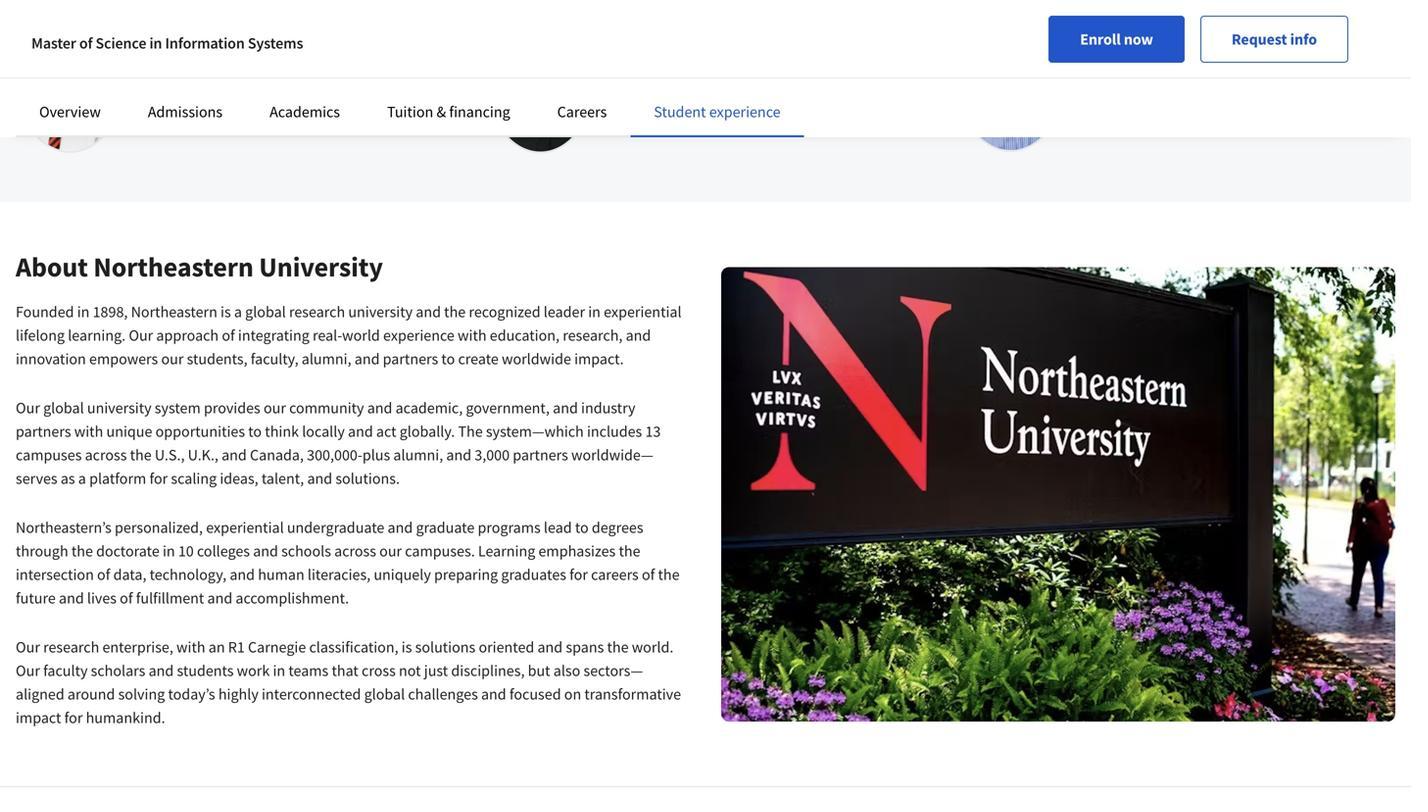 Task type: locate. For each thing, give the bounding box(es) containing it.
research up 'faculty'
[[43, 637, 99, 657]]

campuses
[[16, 445, 82, 465]]

engineering
[[140, 58, 209, 76], [1138, 58, 1207, 76]]

experiential up research,
[[604, 302, 682, 322]]

with inside 'founded in 1898, northeastern is a global research university and the recognized leader in experiential lifelong learning. our approach of integrating real-world experience with education, research, and innovation empowers our students, faculty, alumni, and partners to create worldwide impact.'
[[458, 326, 487, 345]]

0 horizontal spatial alumni,
[[302, 349, 352, 369]]

2 horizontal spatial to
[[575, 518, 589, 537]]

university up world
[[348, 302, 413, 322]]

1 horizontal spatial experiential
[[604, 302, 682, 322]]

1 vertical spatial our
[[264, 398, 286, 418]]

0 vertical spatial global
[[245, 302, 286, 322]]

1 vertical spatial is
[[402, 637, 412, 657]]

for inside northeastern's personalized, experiential undergraduate and graduate programs lead to degrees through the doctorate in 10 colleges and schools across our campuses. learning emphasizes the intersection of data, technology, and human literacies, uniquely preparing graduates for careers of the future and lives of fulfillment and accomplishment.
[[570, 565, 588, 584]]

personalized,
[[115, 518, 203, 537]]

0 vertical spatial partners
[[383, 349, 438, 369]]

for down "u.s.,"
[[149, 469, 168, 488]]

0 horizontal spatial experiential
[[206, 518, 284, 537]]

2 horizontal spatial with
[[458, 326, 487, 345]]

research inside 'founded in 1898, northeastern is a global research university and the recognized leader in experiential lifelong learning. our approach of integrating real-world experience with education, research, and innovation empowers our students, faculty, alumni, and partners to create worldwide impact.'
[[289, 302, 345, 322]]

0 vertical spatial alumni,
[[302, 349, 352, 369]]

enterprise,
[[102, 637, 173, 657]]

1898,
[[93, 302, 128, 322]]

1 vertical spatial across
[[334, 541, 376, 561]]

our inside 'founded in 1898, northeastern is a global research university and the recognized leader in experiential lifelong learning. our approach of integrating real-world experience with education, research, and innovation empowers our students, faculty, alumni, and partners to create worldwide impact.'
[[161, 349, 184, 369]]

2 engineering from the left
[[1138, 58, 1207, 76]]

faculty
[[43, 661, 88, 681]]

to left think
[[248, 422, 262, 441]]

experience
[[710, 102, 781, 122], [383, 326, 455, 345]]

0 vertical spatial to
[[442, 349, 455, 369]]

to left create
[[442, 349, 455, 369]]

2 teaching from the left
[[1139, 39, 1190, 56]]

student experience link
[[654, 102, 781, 122]]

1 horizontal spatial global
[[245, 302, 286, 322]]

the
[[444, 302, 466, 322], [130, 445, 152, 465], [71, 541, 93, 561], [619, 541, 641, 561], [658, 565, 680, 584], [607, 637, 629, 657]]

teaching down guschin
[[1139, 39, 1190, 56]]

1 horizontal spatial with
[[177, 637, 205, 657]]

graduate
[[416, 518, 475, 537]]

nicholas brown image
[[486, 6, 595, 154]]

system—which
[[486, 422, 584, 441]]

0 horizontal spatial across
[[85, 445, 127, 465]]

and down intersection
[[59, 588, 84, 608]]

learning.
[[68, 326, 126, 345]]

0 vertical spatial research
[[289, 302, 345, 322]]

is up not
[[402, 637, 412, 657]]

seattle,
[[1257, 39, 1300, 56]]

0 horizontal spatial university
[[87, 398, 152, 418]]

1 horizontal spatial across
[[334, 541, 376, 561]]

the down unique
[[130, 445, 152, 465]]

across up platform
[[85, 445, 127, 465]]

uniquely
[[374, 565, 431, 584]]

is up students,
[[221, 302, 231, 322]]

1 vertical spatial northeastern
[[131, 302, 218, 322]]

1 horizontal spatial engineering
[[1138, 58, 1207, 76]]

1 vertical spatial partners
[[16, 422, 71, 441]]

2 horizontal spatial for
[[570, 565, 588, 584]]

1 horizontal spatial alumni,
[[394, 445, 443, 465]]

1 horizontal spatial partners
[[383, 349, 438, 369]]

in right science
[[149, 33, 162, 53]]

our research enterprise, with an r1 carnegie classification, is solutions oriented and spans the world. our faculty scholars and students work in teams that cross not just disciplines, but also sectors— aligned around solving today's highly interconnected global challenges and focused on transformative impact for humankind.
[[16, 637, 681, 728]]

0 vertical spatial for
[[149, 469, 168, 488]]

tuition
[[387, 102, 434, 122]]

1 vertical spatial experiential
[[206, 518, 284, 537]]

1 horizontal spatial research
[[289, 302, 345, 322]]

engineering down now
[[1138, 58, 1207, 76]]

1 horizontal spatial for
[[149, 469, 168, 488]]

for inside the our global university system provides our community and academic, government, and industry partners with unique opportunities to think locally and act globally. the system—which includes 13 campuses across the u.s., u.k., and canada, 300,000-plus alumni, and 3,000 partners worldwide— serves as a platform for scaling ideas, talent, and solutions.
[[149, 469, 168, 488]]

1 vertical spatial for
[[570, 565, 588, 584]]

for down around
[[64, 708, 83, 728]]

classification,
[[309, 637, 399, 657]]

13
[[646, 422, 661, 441]]

alumni, down real-
[[302, 349, 352, 369]]

technology,
[[150, 565, 227, 584]]

0 horizontal spatial to
[[248, 422, 262, 441]]

a
[[234, 302, 242, 322], [78, 469, 86, 488]]

1 horizontal spatial teaching
[[1139, 39, 1190, 56]]

in left 10
[[163, 541, 175, 561]]

across up literacies,
[[334, 541, 376, 561]]

0 horizontal spatial global
[[43, 398, 84, 418]]

disciplines,
[[451, 661, 525, 681]]

empowers
[[89, 349, 158, 369]]

about
[[16, 250, 88, 284]]

0 vertical spatial our
[[161, 349, 184, 369]]

global inside our research enterprise, with an r1 carnegie classification, is solutions oriented and spans the world. our faculty scholars and students work in teams that cross not just disciplines, but also sectors— aligned around solving today's highly interconnected global challenges and focused on transformative impact for humankind.
[[364, 684, 405, 704]]

schools
[[281, 541, 331, 561]]

global up the integrating
[[245, 302, 286, 322]]

1 vertical spatial global
[[43, 398, 84, 418]]

0 horizontal spatial graduate
[[353, 39, 405, 56]]

2 vertical spatial global
[[364, 684, 405, 704]]

graduate up tuition
[[353, 39, 405, 56]]

impact
[[16, 708, 61, 728]]

1 graduate from the left
[[353, 39, 405, 56]]

0 horizontal spatial for
[[64, 708, 83, 728]]

interconnected
[[262, 684, 361, 704]]

for down emphasizes
[[570, 565, 588, 584]]

1 vertical spatial alumni,
[[394, 445, 443, 465]]

partners up 'campuses'
[[16, 422, 71, 441]]

0 horizontal spatial engineering
[[140, 58, 209, 76]]

the left recognized
[[444, 302, 466, 322]]

1 horizontal spatial university
[[348, 302, 413, 322]]

experience right student
[[710, 102, 781, 122]]

and down disciplines,
[[481, 684, 507, 704]]

through
[[16, 541, 68, 561]]

2 vertical spatial for
[[64, 708, 83, 728]]

professor,
[[194, 39, 251, 56]]

oriented
[[479, 637, 535, 657]]

student experience
[[654, 102, 781, 122]]

2 horizontal spatial partners
[[513, 445, 569, 465]]

academics
[[270, 102, 340, 122]]

our inside the our global university system provides our community and academic, government, and industry partners with unique opportunities to think locally and act globally. the system—which includes 13 campuses across the u.s., u.k., and canada, 300,000-plus alumni, and 3,000 partners worldwide— serves as a platform for scaling ideas, talent, and solutions.
[[264, 398, 286, 418]]

the right careers
[[658, 565, 680, 584]]

worldwide—
[[572, 445, 654, 465]]

university up unique
[[87, 398, 152, 418]]

to up emphasizes
[[575, 518, 589, 537]]

fulfillment
[[136, 588, 204, 608]]

is inside our research enterprise, with an r1 carnegie classification, is solutions oriented and spans the world. our faculty scholars and students work in teams that cross not just disciplines, but also sectors— aligned around solving today's highly interconnected global challenges and focused on transformative impact for humankind.
[[402, 637, 412, 657]]

2 vertical spatial to
[[575, 518, 589, 537]]

human
[[258, 565, 305, 584]]

our up think
[[264, 398, 286, 418]]

locally
[[302, 422, 345, 441]]

0 vertical spatial university
[[348, 302, 413, 322]]

around
[[68, 684, 115, 704]]

intersection
[[16, 565, 94, 584]]

literacies,
[[308, 565, 371, 584]]

1 teaching from the left
[[140, 39, 192, 56]]

opportunities
[[156, 422, 245, 441]]

global
[[245, 302, 286, 322], [43, 398, 84, 418], [364, 684, 405, 704]]

in down carnegie
[[273, 661, 285, 681]]

0 vertical spatial with
[[458, 326, 487, 345]]

innovation
[[16, 349, 86, 369]]

partners up academic,
[[383, 349, 438, 369]]

experience inside 'founded in 1898, northeastern is a global research university and the recognized leader in experiential lifelong learning. our approach of integrating real-world experience with education, research, and innovation empowers our students, faculty, alumni, and partners to create worldwide impact.'
[[383, 326, 455, 345]]

teaching inside teaching professor,  multidisciplinary graduate engineering programs
[[140, 39, 192, 56]]

with left unique
[[74, 422, 103, 441]]

1 vertical spatial a
[[78, 469, 86, 488]]

1 horizontal spatial to
[[442, 349, 455, 369]]

tuition & financing
[[387, 102, 510, 122]]

global down the cross
[[364, 684, 405, 704]]

education,
[[490, 326, 560, 345]]

experiential up colleges
[[206, 518, 284, 537]]

of inside associate teaching professor - seattle,  graduate school of engineering
[[1124, 58, 1135, 76]]

the inside our research enterprise, with an r1 carnegie classification, is solutions oriented and spans the world. our faculty scholars and students work in teams that cross not just disciplines, but also sectors— aligned around solving today's highly interconnected global challenges and focused on transformative impact for humankind.
[[607, 637, 629, 657]]

today's
[[168, 684, 215, 704]]

2 vertical spatial our
[[380, 541, 402, 561]]

0 vertical spatial across
[[85, 445, 127, 465]]

to inside the our global university system provides our community and academic, government, and industry partners with unique opportunities to think locally and act globally. the system—which includes 13 campuses across the u.s., u.k., and canada, 300,000-plus alumni, and 3,000 partners worldwide— serves as a platform for scaling ideas, talent, and solutions.
[[248, 422, 262, 441]]

careers link
[[558, 102, 607, 122]]

the up sectors—
[[607, 637, 629, 657]]

future
[[16, 588, 56, 608]]

integrating
[[238, 326, 310, 345]]

1 vertical spatial research
[[43, 637, 99, 657]]

global inside the our global university system provides our community and academic, government, and industry partners with unique opportunities to think locally and act globally. the system—which includes 13 campuses across the u.s., u.k., and canada, 300,000-plus alumni, and 3,000 partners worldwide— serves as a platform for scaling ideas, talent, and solutions.
[[43, 398, 84, 418]]

and up but
[[538, 637, 563, 657]]

0 horizontal spatial a
[[78, 469, 86, 488]]

0 horizontal spatial teaching
[[140, 39, 192, 56]]

experience right world
[[383, 326, 455, 345]]

a right as
[[78, 469, 86, 488]]

our up "uniquely"
[[380, 541, 402, 561]]

0 horizontal spatial experience
[[383, 326, 455, 345]]

0 vertical spatial is
[[221, 302, 231, 322]]

2 graduate from the left
[[1303, 39, 1356, 56]]

0 vertical spatial northeastern
[[93, 250, 254, 284]]

research inside our research enterprise, with an r1 carnegie classification, is solutions oriented and spans the world. our faculty scholars and students work in teams that cross not just disciplines, but also sectors— aligned around solving today's highly interconnected global challenges and focused on transformative impact for humankind.
[[43, 637, 99, 657]]

is inside 'founded in 1898, northeastern is a global research university and the recognized leader in experiential lifelong learning. our approach of integrating real-world experience with education, research, and innovation empowers our students, faculty, alumni, and partners to create worldwide impact.'
[[221, 302, 231, 322]]

is
[[221, 302, 231, 322], [402, 637, 412, 657]]

1 engineering from the left
[[140, 58, 209, 76]]

guschin
[[1128, 8, 1182, 28]]

1 vertical spatial experience
[[383, 326, 455, 345]]

a up the integrating
[[234, 302, 242, 322]]

school
[[1081, 58, 1121, 76]]

1 horizontal spatial our
[[264, 398, 286, 418]]

graduate inside associate teaching professor - seattle,  graduate school of engineering
[[1303, 39, 1356, 56]]

0 horizontal spatial our
[[161, 349, 184, 369]]

and up ideas,
[[222, 445, 247, 465]]

and up the 'act'
[[367, 398, 393, 418]]

-
[[1250, 39, 1254, 56]]

partners
[[383, 349, 438, 369], [16, 422, 71, 441], [513, 445, 569, 465]]

with left an
[[177, 637, 205, 657]]

tuition & financing link
[[387, 102, 510, 122]]

1 vertical spatial university
[[87, 398, 152, 418]]

work
[[237, 661, 270, 681]]

1 horizontal spatial is
[[402, 637, 412, 657]]

financing
[[449, 102, 510, 122]]

2 horizontal spatial our
[[380, 541, 402, 561]]

multidisciplinary
[[254, 39, 350, 56]]

spans
[[566, 637, 604, 657]]

1 vertical spatial to
[[248, 422, 262, 441]]

university inside the our global university system provides our community and academic, government, and industry partners with unique opportunities to think locally and act globally. the system—which includes 13 campuses across the u.s., u.k., and canada, 300,000-plus alumni, and 3,000 partners worldwide— serves as a platform for scaling ideas, talent, and solutions.
[[87, 398, 152, 418]]

teaching left professor,
[[140, 39, 192, 56]]

the down 'northeastern's'
[[71, 541, 93, 561]]

but
[[528, 661, 551, 681]]

for
[[149, 469, 168, 488], [570, 565, 588, 584], [64, 708, 83, 728]]

engineering down master of science in information systems
[[140, 58, 209, 76]]

partners down system—which
[[513, 445, 569, 465]]

serves
[[16, 469, 57, 488]]

1 horizontal spatial a
[[234, 302, 242, 322]]

our
[[129, 326, 153, 345], [16, 398, 40, 418], [16, 637, 40, 657], [16, 661, 40, 681]]

of right master
[[79, 33, 93, 53]]

and left the 'act'
[[348, 422, 373, 441]]

2 horizontal spatial global
[[364, 684, 405, 704]]

300,000-
[[307, 445, 363, 465]]

for inside our research enterprise, with an r1 carnegie classification, is solutions oriented and spans the world. our faculty scholars and students work in teams that cross not just disciplines, but also sectors— aligned around solving today's highly interconnected global challenges and focused on transformative impact for humankind.
[[64, 708, 83, 728]]

platform
[[89, 469, 146, 488]]

emphasizes
[[539, 541, 616, 561]]

1 horizontal spatial experience
[[710, 102, 781, 122]]

1 horizontal spatial graduate
[[1303, 39, 1356, 56]]

and up solving at left bottom
[[149, 661, 174, 681]]

0 horizontal spatial research
[[43, 637, 99, 657]]

worldwide
[[502, 349, 571, 369]]

as
[[61, 469, 75, 488]]

university
[[348, 302, 413, 322], [87, 398, 152, 418]]

0 horizontal spatial is
[[221, 302, 231, 322]]

research up real-
[[289, 302, 345, 322]]

2 vertical spatial with
[[177, 637, 205, 657]]

0 vertical spatial experiential
[[604, 302, 682, 322]]

our down "approach"
[[161, 349, 184, 369]]

highly
[[218, 684, 259, 704]]

alumni, down globally.
[[394, 445, 443, 465]]

of up students,
[[222, 326, 235, 345]]

global up 'campuses'
[[43, 398, 84, 418]]

graduate right seattle,
[[1303, 39, 1356, 56]]

0 vertical spatial a
[[234, 302, 242, 322]]

request info button
[[1201, 16, 1349, 63]]

of right the school
[[1124, 58, 1135, 76]]

global inside 'founded in 1898, northeastern is a global research university and the recognized leader in experiential lifelong learning. our approach of integrating real-world experience with education, research, and innovation empowers our students, faculty, alumni, and partners to create worldwide impact.'
[[245, 302, 286, 322]]

with up create
[[458, 326, 487, 345]]

0 horizontal spatial with
[[74, 422, 103, 441]]

alumni, inside 'founded in 1898, northeastern is a global research university and the recognized leader in experiential lifelong learning. our approach of integrating real-world experience with education, research, and innovation empowers our students, faculty, alumni, and partners to create worldwide impact.'
[[302, 349, 352, 369]]

graduate
[[353, 39, 405, 56], [1303, 39, 1356, 56]]

1 vertical spatial with
[[74, 422, 103, 441]]



Task type: describe. For each thing, give the bounding box(es) containing it.
our inside northeastern's personalized, experiential undergraduate and graduate programs lead to degrees through the doctorate in 10 colleges and schools across our campuses. learning emphasizes the intersection of data, technology, and human literacies, uniquely preparing graduates for careers of the future and lives of fulfillment and accomplishment.
[[380, 541, 402, 561]]

teaching inside associate teaching professor - seattle,  graduate school of engineering
[[1139, 39, 1190, 56]]

2 vertical spatial partners
[[513, 445, 569, 465]]

in inside northeastern's personalized, experiential undergraduate and graduate programs lead to degrees through the doctorate in 10 colleges and schools across our campuses. learning emphasizes the intersection of data, technology, and human literacies, uniquely preparing graduates for careers of the future and lives of fulfillment and accomplishment.
[[163, 541, 175, 561]]

0 vertical spatial experience
[[710, 102, 781, 122]]

andrei guschin
[[1081, 8, 1182, 28]]

engineering inside teaching professor,  multidisciplinary graduate engineering programs
[[140, 58, 209, 76]]

r1
[[228, 637, 245, 657]]

northeastern's
[[16, 518, 112, 537]]

system
[[155, 398, 201, 418]]

that
[[332, 661, 359, 681]]

with inside the our global university system provides our community and academic, government, and industry partners with unique opportunities to think locally and act globally. the system—which includes 13 campuses across the u.s., u.k., and canada, 300,000-plus alumni, and 3,000 partners worldwide— serves as a platform for scaling ideas, talent, and solutions.
[[74, 422, 103, 441]]

professor
[[1193, 39, 1247, 56]]

a inside 'founded in 1898, northeastern is a global research university and the recognized leader in experiential lifelong learning. our approach of integrating real-world experience with education, research, and innovation empowers our students, faculty, alumni, and partners to create worldwide impact.'
[[234, 302, 242, 322]]

undergraduate
[[287, 518, 385, 537]]

enroll
[[1081, 29, 1121, 49]]

plus
[[363, 445, 390, 465]]

the inside the our global university system provides our community and academic, government, and industry partners with unique opportunities to think locally and act globally. the system—which includes 13 campuses across the u.s., u.k., and canada, 300,000-plus alumni, and 3,000 partners worldwide— serves as a platform for scaling ideas, talent, and solutions.
[[130, 445, 152, 465]]

think
[[265, 422, 299, 441]]

northeastern inside 'founded in 1898, northeastern is a global research university and the recognized leader in experiential lifelong learning. our approach of integrating real-world experience with education, research, and innovation empowers our students, faculty, alumni, and partners to create worldwide impact.'
[[131, 302, 218, 322]]

and left recognized
[[416, 302, 441, 322]]

in left 1898, at the left of the page
[[77, 302, 90, 322]]

ideas,
[[220, 469, 258, 488]]

dino konstantopoulos image
[[16, 6, 125, 153]]

create
[[458, 349, 499, 369]]

founded in 1898, northeastern is a global research university and the recognized leader in experiential lifelong learning. our approach of integrating real-world experience with education, research, and innovation empowers our students, faculty, alumni, and partners to create worldwide impact.
[[16, 302, 682, 369]]

now
[[1124, 29, 1154, 49]]

university inside 'founded in 1898, northeastern is a global research university and the recognized leader in experiential lifelong learning. our approach of integrating real-world experience with education, research, and innovation empowers our students, faculty, alumni, and partners to create worldwide impact.'
[[348, 302, 413, 322]]

students,
[[187, 349, 248, 369]]

preparing
[[434, 565, 498, 584]]

colleges
[[197, 541, 250, 561]]

our global university system provides our community and academic, government, and industry partners with unique opportunities to think locally and act globally. the system—which includes 13 campuses across the u.s., u.k., and canada, 300,000-plus alumni, and 3,000 partners worldwide— serves as a platform for scaling ideas, talent, and solutions.
[[16, 398, 661, 488]]

on
[[565, 684, 582, 704]]

and left graduate
[[388, 518, 413, 537]]

systems
[[248, 33, 303, 53]]

across inside the our global university system provides our community and academic, government, and industry partners with unique opportunities to think locally and act globally. the system—which includes 13 campuses across the u.s., u.k., and canada, 300,000-plus alumni, and 3,000 partners worldwide— serves as a platform for scaling ideas, talent, and solutions.
[[85, 445, 127, 465]]

just
[[424, 661, 448, 681]]

science
[[96, 33, 146, 53]]

in inside our research enterprise, with an r1 carnegie classification, is solutions oriented and spans the world. our faculty scholars and students work in teams that cross not just disciplines, but also sectors— aligned around solving today's highly interconnected global challenges and focused on transformative impact for humankind.
[[273, 661, 285, 681]]

master of science in information systems
[[31, 33, 303, 53]]

world.
[[632, 637, 674, 657]]

learning
[[478, 541, 536, 561]]

of inside 'founded in 1898, northeastern is a global research university and the recognized leader in experiential lifelong learning. our approach of integrating real-world experience with education, research, and innovation empowers our students, faculty, alumni, and partners to create worldwide impact.'
[[222, 326, 235, 345]]

partners inside 'founded in 1898, northeastern is a global research university and the recognized leader in experiential lifelong learning. our approach of integrating real-world experience with education, research, and innovation empowers our students, faculty, alumni, and partners to create worldwide impact.'
[[383, 349, 438, 369]]

doctorate
[[96, 541, 160, 561]]

to inside northeastern's personalized, experiential undergraduate and graduate programs lead to degrees through the doctorate in 10 colleges and schools across our campuses. learning emphasizes the intersection of data, technology, and human literacies, uniquely preparing graduates for careers of the future and lives of fulfillment and accomplishment.
[[575, 518, 589, 537]]

u.k.,
[[188, 445, 219, 465]]

provides
[[204, 398, 261, 418]]

academic,
[[396, 398, 463, 418]]

master
[[31, 33, 76, 53]]

industry
[[581, 398, 636, 418]]

and up 'human'
[[253, 541, 278, 561]]

and down technology,
[[207, 588, 233, 608]]

0 horizontal spatial partners
[[16, 422, 71, 441]]

community
[[289, 398, 364, 418]]

our inside 'founded in 1898, northeastern is a global research university and the recognized leader in experiential lifelong learning. our approach of integrating real-world experience with education, research, and innovation empowers our students, faculty, alumni, and partners to create worldwide impact.'
[[129, 326, 153, 345]]

and up system—which
[[553, 398, 578, 418]]

admissions
[[148, 102, 223, 122]]

in up research,
[[588, 302, 601, 322]]

associate
[[1081, 39, 1136, 56]]

u.s.,
[[155, 445, 185, 465]]

world
[[342, 326, 380, 345]]

info
[[1291, 29, 1318, 49]]

request
[[1232, 29, 1288, 49]]

founded
[[16, 302, 74, 322]]

alumni, inside the our global university system provides our community and academic, government, and industry partners with unique opportunities to think locally and act globally. the system—which includes 13 campuses across the u.s., u.k., and canada, 300,000-plus alumni, and 3,000 partners worldwide— serves as a platform for scaling ideas, talent, and solutions.
[[394, 445, 443, 465]]

and down 300,000-
[[307, 469, 333, 488]]

cross
[[362, 661, 396, 681]]

sectors—
[[584, 661, 643, 681]]

approach
[[156, 326, 219, 345]]

our inside the our global university system provides our community and academic, government, and industry partners with unique opportunities to think locally and act globally. the system—which includes 13 campuses across the u.s., u.k., and canada, 300,000-plus alumni, and 3,000 partners worldwide— serves as a platform for scaling ideas, talent, and solutions.
[[16, 398, 40, 418]]

lifelong
[[16, 326, 65, 345]]

enroll now
[[1081, 29, 1154, 49]]

graduate inside teaching professor,  multidisciplinary graduate engineering programs
[[353, 39, 405, 56]]

and right research,
[[626, 326, 651, 345]]

and down "the"
[[446, 445, 472, 465]]

solutions
[[415, 637, 476, 657]]

accomplishment.
[[236, 588, 349, 608]]

with inside our research enterprise, with an r1 carnegie classification, is solutions oriented and spans the world. our faculty scholars and students work in teams that cross not just disciplines, but also sectors— aligned around solving today's highly interconnected global challenges and focused on transformative impact for humankind.
[[177, 637, 205, 657]]

the inside 'founded in 1898, northeastern is a global research university and the recognized leader in experiential lifelong learning. our approach of integrating real-world experience with education, research, and innovation empowers our students, faculty, alumni, and partners to create worldwide impact.'
[[444, 302, 466, 322]]

scaling
[[171, 469, 217, 488]]

of up lives at the left of the page
[[97, 565, 110, 584]]

and down world
[[355, 349, 380, 369]]

experiential inside 'founded in 1898, northeastern is a global research university and the recognized leader in experiential lifelong learning. our approach of integrating real-world experience with education, research, and innovation empowers our students, faculty, alumni, and partners to create worldwide impact.'
[[604, 302, 682, 322]]

experiential inside northeastern's personalized, experiential undergraduate and graduate programs lead to degrees through the doctorate in 10 colleges and schools across our campuses. learning emphasizes the intersection of data, technology, and human literacies, uniquely preparing graduates for careers of the future and lives of fulfillment and accomplishment.
[[206, 518, 284, 537]]

for for u.s.,
[[149, 469, 168, 488]]

of right careers
[[642, 565, 655, 584]]

the
[[458, 422, 483, 441]]

unique
[[106, 422, 152, 441]]

includes
[[587, 422, 642, 441]]

careers
[[558, 102, 607, 122]]

andrei guschin image
[[957, 6, 1066, 152]]

data,
[[113, 565, 147, 584]]

for for also
[[64, 708, 83, 728]]

of down data, on the left bottom of page
[[120, 588, 133, 608]]

northeastern's personalized, experiential undergraduate and graduate programs lead to degrees through the doctorate in 10 colleges and schools across our campuses. learning emphasizes the intersection of data, technology, and human literacies, uniquely preparing graduates for careers of the future and lives of fulfillment and accomplishment.
[[16, 518, 680, 608]]

challenges
[[408, 684, 478, 704]]

teaching professor,  multidisciplinary graduate engineering programs
[[140, 39, 405, 76]]

talent,
[[262, 469, 304, 488]]

recognized
[[469, 302, 541, 322]]

government,
[[466, 398, 550, 418]]

focused
[[510, 684, 561, 704]]

information
[[165, 33, 245, 53]]

the down degrees
[[619, 541, 641, 561]]

associate teaching professor - seattle,  graduate school of engineering
[[1081, 39, 1356, 76]]

act
[[376, 422, 397, 441]]

academics link
[[270, 102, 340, 122]]

&
[[437, 102, 446, 122]]

across inside northeastern's personalized, experiential undergraduate and graduate programs lead to degrees through the doctorate in 10 colleges and schools across our campuses. learning emphasizes the intersection of data, technology, and human literacies, uniquely preparing graduates for careers of the future and lives of fulfillment and accomplishment.
[[334, 541, 376, 561]]

university
[[259, 250, 383, 284]]

a inside the our global university system provides our community and academic, government, and industry partners with unique opportunities to think locally and act globally. the system—which includes 13 campuses across the u.s., u.k., and canada, 300,000-plus alumni, and 3,000 partners worldwide— serves as a platform for scaling ideas, talent, and solutions.
[[78, 469, 86, 488]]

engineering inside associate teaching professor - seattle,  graduate school of engineering
[[1138, 58, 1207, 76]]

10
[[178, 541, 194, 561]]

lives
[[87, 588, 117, 608]]

admissions link
[[148, 102, 223, 122]]

students
[[177, 661, 234, 681]]

solving
[[118, 684, 165, 704]]

to inside 'founded in 1898, northeastern is a global research university and the recognized leader in experiential lifelong learning. our approach of integrating real-world experience with education, research, and innovation empowers our students, faculty, alumni, and partners to create worldwide impact.'
[[442, 349, 455, 369]]

faculty,
[[251, 349, 299, 369]]

and down colleges
[[230, 565, 255, 584]]

globally.
[[400, 422, 455, 441]]



Task type: vqa. For each thing, say whether or not it's contained in the screenshot.
all related to subjects
no



